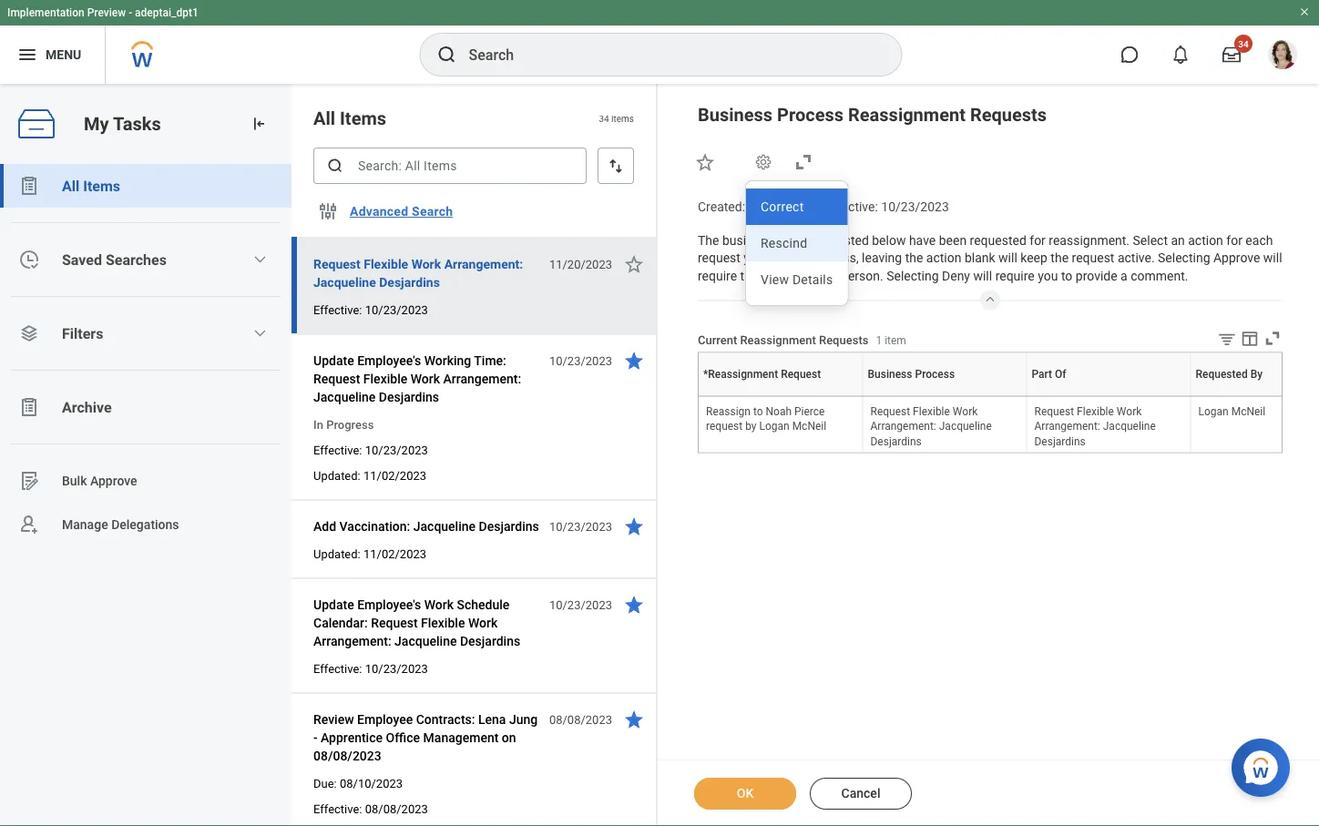 Task type: locate. For each thing, give the bounding box(es) containing it.
item list element
[[292, 84, 658, 826]]

2 update from the top
[[313, 597, 354, 612]]

1 update from the top
[[313, 353, 354, 368]]

1 vertical spatial effective: 10/23/2023
[[313, 443, 428, 457]]

1 effective: 10/23/2023 from the top
[[313, 303, 428, 317]]

pierce
[[795, 405, 825, 418]]

effective: 10/23/2023 for employee's
[[313, 662, 428, 676]]

flexible inside update employee's working time: request flexible work arrangement: jacqueline desjardins
[[363, 371, 408, 386]]

items down my
[[83, 177, 120, 195]]

inbox large image
[[1223, 46, 1241, 64]]

star image
[[623, 516, 645, 538], [623, 709, 645, 731]]

reassign to noah pierce request by logan mcneil
[[706, 405, 827, 433]]

vaccination:
[[340, 519, 410, 534]]

08/08/2023 down 08/10/2023
[[365, 802, 428, 816]]

in
[[313, 418, 323, 431]]

requested up logan mcneil element
[[1252, 396, 1256, 397]]

1 request flexible work arrangement: jacqueline desjardins element from the left
[[871, 401, 992, 447]]

archive button
[[0, 385, 292, 429]]

1 vertical spatial mcneil
[[792, 420, 827, 433]]

0 vertical spatial updated:
[[313, 469, 361, 482]]

1 star image from the top
[[623, 516, 645, 538]]

by up logan mcneil element
[[1256, 396, 1257, 397]]

all
[[313, 108, 335, 129], [62, 177, 80, 195]]

0 horizontal spatial of
[[1055, 368, 1067, 381]]

items up search icon at the left top
[[340, 108, 386, 129]]

update for update employee's working time: request flexible work arrangement: jacqueline desjardins
[[313, 353, 354, 368]]

1 vertical spatial logan
[[759, 420, 790, 433]]

current
[[698, 333, 737, 347]]

08/08/2023 right jung
[[549, 713, 612, 727]]

lena
[[478, 712, 506, 727]]

jacqueline
[[313, 275, 376, 290], [313, 390, 376, 405], [939, 420, 992, 433], [1103, 420, 1156, 433], [413, 519, 476, 534], [395, 634, 457, 649]]

0 vertical spatial all
[[313, 108, 335, 129]]

advanced search
[[350, 204, 453, 219]]

request flexible work arrangement: jacqueline desjardins down the business process button
[[871, 405, 992, 447]]

0 vertical spatial requested
[[1196, 368, 1248, 381]]

update up calendar:
[[313, 597, 354, 612]]

a right "of"
[[831, 268, 838, 283]]

list containing all items
[[0, 164, 292, 547]]

for
[[1030, 233, 1046, 248], [1227, 233, 1243, 248]]

0 vertical spatial logan
[[1199, 405, 1229, 418]]

updated: 11/02/2023 up vaccination:
[[313, 469, 427, 482]]

business down business process
[[941, 396, 945, 397]]

view details
[[761, 272, 833, 287]]

chevron down image inside saved searches dropdown button
[[253, 252, 267, 267]]

list
[[0, 164, 292, 547]]

0 horizontal spatial mcneil
[[792, 420, 827, 433]]

all items right clipboard image
[[62, 177, 120, 195]]

request flexible work arrangement: jacqueline desjardins
[[313, 257, 523, 290], [871, 405, 992, 447], [1035, 405, 1156, 447]]

requested down select to filter grid data image
[[1196, 368, 1248, 381]]

1 row element from the top
[[699, 353, 1319, 396]]

will
[[999, 250, 1018, 265], [1264, 250, 1283, 265], [974, 268, 992, 283]]

2 require from the left
[[996, 268, 1035, 283]]

0 vertical spatial selecting
[[1158, 250, 1211, 265]]

1 vertical spatial requested
[[1252, 396, 1256, 397]]

1 horizontal spatial of
[[1109, 396, 1110, 397]]

update inside update employee's working time: request flexible work arrangement: jacqueline desjardins
[[313, 353, 354, 368]]

on
[[502, 730, 516, 745]]

advanced
[[350, 204, 409, 219]]

- inside menu banner
[[129, 6, 132, 19]]

34 for 34
[[1239, 38, 1249, 49]]

34 inside button
[[1239, 38, 1249, 49]]

items
[[340, 108, 386, 129], [83, 177, 120, 195]]

1 horizontal spatial -
[[313, 730, 318, 745]]

rename image
[[18, 470, 40, 492]]

update inside update employee's work schedule calendar: request flexible work arrangement: jacqueline desjardins
[[313, 597, 354, 612]]

1 vertical spatial chevron down image
[[253, 326, 267, 341]]

request down part of
[[1035, 405, 1074, 418]]

1 horizontal spatial you
[[1038, 268, 1058, 283]]

jacqueline right vaccination:
[[413, 519, 476, 534]]

mcneil down 'requested by' "button"
[[1232, 405, 1266, 418]]

1 vertical spatial employee's
[[357, 597, 421, 612]]

reassignment request button
[[776, 396, 786, 397]]

0 vertical spatial update
[[313, 353, 354, 368]]

for left each
[[1227, 233, 1243, 248]]

preview
[[87, 6, 126, 19]]

notifications large image
[[1172, 46, 1190, 64]]

0 horizontal spatial part
[[1032, 368, 1053, 381]]

action down been
[[927, 250, 962, 265]]

active.
[[1118, 250, 1155, 265]]

selecting down the leaving
[[887, 268, 939, 283]]

requests
[[970, 104, 1047, 125], [819, 333, 869, 347]]

0 vertical spatial -
[[129, 6, 132, 19]]

employee
[[357, 712, 413, 727]]

2 row element from the top
[[699, 398, 1319, 452]]

effective: 10/23/2023 for flexible
[[313, 303, 428, 317]]

1 horizontal spatial all
[[313, 108, 335, 129]]

1 vertical spatial 34
[[599, 113, 609, 124]]

business process reassignment requests
[[698, 104, 1047, 125]]

fullscreen image
[[1263, 329, 1283, 349]]

1 vertical spatial updated: 11/02/2023
[[313, 547, 427, 561]]

- down review in the left of the page
[[313, 730, 318, 745]]

star image for review employee contracts: lena jung - apprentice office management on 08/08/2023
[[623, 709, 645, 731]]

approve right bulk
[[90, 473, 137, 489]]

by up 'requested by' "button"
[[1251, 368, 1263, 381]]

process up the business process button
[[915, 368, 955, 381]]

select
[[1133, 233, 1168, 248]]

manage delegations
[[62, 517, 179, 532]]

0 horizontal spatial logan
[[759, 420, 790, 433]]

approve inside "the business processes listed below have been requested for reassignment. select an action for each request you wish to process, leaving the action blank will keep the request active. selecting approve will require the selection of a person. selecting deny will require you to provide a comment."
[[1214, 250, 1261, 265]]

ok button
[[694, 778, 796, 810]]

star image
[[694, 151, 716, 173], [623, 253, 645, 275], [623, 350, 645, 372], [623, 594, 645, 616]]

0 vertical spatial part
[[1032, 368, 1053, 381]]

0 horizontal spatial to
[[753, 405, 763, 418]]

0 vertical spatial process
[[777, 104, 844, 125]]

2 vertical spatial business
[[941, 396, 945, 397]]

star image for update employee's work schedule calendar: request flexible work arrangement: jacqueline desjardins
[[623, 594, 645, 616]]

my tasks element
[[0, 84, 292, 826]]

0 vertical spatial items
[[340, 108, 386, 129]]

business for business process
[[868, 368, 913, 381]]

updated: down in progress
[[313, 469, 361, 482]]

will down each
[[1264, 250, 1283, 265]]

work inside request flexible work arrangement: jacqueline desjardins button
[[412, 257, 441, 272]]

to down processes
[[797, 250, 808, 265]]

process up fullscreen image
[[777, 104, 844, 125]]

11/02/2023 up vaccination:
[[364, 469, 427, 482]]

chevron down image
[[253, 252, 267, 267], [253, 326, 267, 341]]

created:
[[698, 200, 745, 215]]

34 for 34 items
[[599, 113, 609, 124]]

2 horizontal spatial to
[[1061, 268, 1073, 283]]

to up by
[[753, 405, 763, 418]]

2 horizontal spatial request flexible work arrangement: jacqueline desjardins
[[1035, 405, 1156, 447]]

1 vertical spatial selecting
[[887, 268, 939, 283]]

update up in progress
[[313, 353, 354, 368]]

selecting down an
[[1158, 250, 1211, 265]]

arrangement:
[[444, 257, 523, 272], [443, 371, 521, 386], [871, 420, 937, 433], [1035, 420, 1101, 433], [313, 634, 391, 649]]

0 horizontal spatial -
[[129, 6, 132, 19]]

effective: 10/23/2023 down request flexible work arrangement: jacqueline desjardins button
[[313, 303, 428, 317]]

0 horizontal spatial approve
[[90, 473, 137, 489]]

arrangement: down the search
[[444, 257, 523, 272]]

34 inside the item list element
[[599, 113, 609, 124]]

2 vertical spatial 08/08/2023
[[365, 802, 428, 816]]

0 vertical spatial employee's
[[357, 353, 421, 368]]

tasks
[[113, 113, 161, 134]]

a down active.
[[1121, 268, 1128, 283]]

1 horizontal spatial approve
[[1214, 250, 1261, 265]]

0 vertical spatial chevron down image
[[253, 252, 267, 267]]

to left provide
[[1061, 268, 1073, 283]]

1 horizontal spatial request flexible work arrangement: jacqueline desjardins element
[[1035, 401, 1156, 447]]

2 chevron down image from the top
[[253, 326, 267, 341]]

1 horizontal spatial part
[[1107, 396, 1109, 397]]

1 vertical spatial to
[[1061, 268, 1073, 283]]

you down keep
[[1038, 268, 1058, 283]]

1 vertical spatial approve
[[90, 473, 137, 489]]

business for business process reassignment requests
[[698, 104, 773, 125]]

request
[[698, 250, 741, 265], [1072, 250, 1115, 265], [706, 420, 743, 433]]

toolbar
[[1204, 329, 1283, 352]]

1 horizontal spatial logan
[[1199, 405, 1229, 418]]

close environment banner image
[[1299, 6, 1310, 17]]

menu containing correct
[[746, 189, 848, 298]]

each
[[1246, 233, 1273, 248]]

employee's up calendar:
[[357, 597, 421, 612]]

request flexible work arrangement: jacqueline desjardins element
[[871, 401, 992, 447], [1035, 401, 1156, 447]]

1 horizontal spatial requests
[[970, 104, 1047, 125]]

0 horizontal spatial 34
[[599, 113, 609, 124]]

0 horizontal spatial a
[[831, 268, 838, 283]]

34 left items
[[599, 113, 609, 124]]

calendar:
[[313, 616, 368, 631]]

08/08/2023 down apprentice
[[313, 749, 382, 764]]

business up gear image
[[698, 104, 773, 125]]

keep
[[1021, 250, 1048, 265]]

approve down each
[[1214, 250, 1261, 265]]

employee's left working
[[357, 353, 421, 368]]

request down business process
[[871, 405, 910, 418]]

employee's
[[357, 353, 421, 368], [357, 597, 421, 612]]

11/02/2023 down vaccination:
[[364, 547, 427, 561]]

row element up reassignment request business process part of requested by
[[699, 353, 1319, 396]]

request flexible work arrangement: jacqueline desjardins down part of button
[[1035, 405, 1156, 447]]

update employee's work schedule calendar: request flexible work arrangement: jacqueline desjardins button
[[313, 594, 539, 652]]

-
[[129, 6, 132, 19], [313, 730, 318, 745]]

arrangement: down calendar:
[[313, 634, 391, 649]]

all right clipboard image
[[62, 177, 80, 195]]

menu button
[[0, 26, 105, 84]]

reassignment request business process part of requested by
[[776, 396, 1257, 397]]

0 vertical spatial 11/02/2023
[[364, 469, 427, 482]]

transformation import image
[[250, 115, 268, 133]]

view details button
[[746, 262, 848, 298]]

review
[[313, 712, 354, 727]]

flexible up progress
[[363, 371, 408, 386]]

requested
[[1196, 368, 1248, 381], [1252, 396, 1256, 397]]

row element down reassignment request business process part of requested by
[[699, 398, 1319, 452]]

effective:
[[826, 200, 878, 215], [313, 303, 362, 317], [313, 443, 362, 457], [313, 662, 362, 676], [313, 802, 362, 816]]

1 vertical spatial -
[[313, 730, 318, 745]]

arrangement: down business process
[[871, 420, 937, 433]]

review employee contracts: lena jung - apprentice office management on 08/08/2023
[[313, 712, 538, 764]]

jung
[[509, 712, 538, 727]]

- inside review employee contracts: lena jung - apprentice office management on 08/08/2023
[[313, 730, 318, 745]]

2 employee's from the top
[[357, 597, 421, 612]]

1 chevron down image from the top
[[253, 252, 267, 267]]

business
[[698, 104, 773, 125], [868, 368, 913, 381], [941, 396, 945, 397]]

0 vertical spatial mcneil
[[1232, 405, 1266, 418]]

- right preview
[[129, 6, 132, 19]]

request flexible work arrangement: jacqueline desjardins down the search
[[313, 257, 523, 290]]

1 vertical spatial updated:
[[313, 547, 361, 561]]

filters button
[[0, 312, 292, 355]]

chevron down image for filters
[[253, 326, 267, 341]]

progress
[[326, 418, 374, 431]]

to inside 'reassign to noah pierce request by logan mcneil'
[[753, 405, 763, 418]]

1 horizontal spatial the
[[905, 250, 923, 265]]

to
[[797, 250, 808, 265], [1061, 268, 1073, 283], [753, 405, 763, 418]]

arrangement: down part of
[[1035, 420, 1101, 433]]

2 for from the left
[[1227, 233, 1243, 248]]

item
[[885, 334, 907, 347]]

require down the
[[698, 268, 737, 283]]

2 vertical spatial to
[[753, 405, 763, 418]]

0 vertical spatial action
[[1188, 233, 1224, 248]]

filters
[[62, 325, 103, 342]]

chevron down image inside 'filters' dropdown button
[[253, 326, 267, 341]]

row element
[[699, 353, 1319, 396], [699, 398, 1319, 452]]

desjardins down reassignment request business process part of requested by
[[1035, 434, 1086, 447]]

0 horizontal spatial you
[[744, 250, 764, 265]]

the down have
[[905, 250, 923, 265]]

2 star image from the top
[[623, 709, 645, 731]]

2 horizontal spatial the
[[1051, 250, 1069, 265]]

action right an
[[1188, 233, 1224, 248]]

updated: down add
[[313, 547, 361, 561]]

2 a from the left
[[1121, 268, 1128, 283]]

0 vertical spatial all items
[[313, 108, 386, 129]]

logan down requested by
[[1199, 405, 1229, 418]]

review employee contracts: lena jung - apprentice office management on 08/08/2023 button
[[313, 709, 539, 767]]

bulk
[[62, 473, 87, 489]]

jacqueline up in progress
[[313, 390, 376, 405]]

current reassignment requests 1 item
[[698, 333, 907, 347]]

process down business process
[[945, 396, 948, 397]]

approve inside list
[[90, 473, 137, 489]]

1 horizontal spatial requested
[[1252, 396, 1256, 397]]

manage
[[62, 517, 108, 532]]

jacqueline down configure icon
[[313, 275, 376, 290]]

mcneil
[[1232, 405, 1266, 418], [792, 420, 827, 433]]

effective: 08/08/2023
[[313, 802, 428, 816]]

1 horizontal spatial require
[[996, 268, 1035, 283]]

1 horizontal spatial business
[[868, 368, 913, 381]]

1 vertical spatial 11/02/2023
[[364, 547, 427, 561]]

effective: 10/23/2023
[[313, 303, 428, 317], [313, 443, 428, 457], [313, 662, 428, 676]]

rescind button
[[746, 225, 848, 262]]

for up keep
[[1030, 233, 1046, 248]]

1 vertical spatial action
[[927, 250, 962, 265]]

0 vertical spatial to
[[797, 250, 808, 265]]

0 vertical spatial row element
[[699, 353, 1319, 396]]

requested
[[970, 233, 1027, 248]]

desjardins down schedule
[[460, 634, 520, 649]]

0 horizontal spatial 11/20/2023
[[549, 257, 612, 271]]

effective: 10/23/2023 up employee
[[313, 662, 428, 676]]

will down requested
[[999, 250, 1018, 265]]

desjardins inside update employee's working time: request flexible work arrangement: jacqueline desjardins
[[379, 390, 439, 405]]

all items up search icon at the left top
[[313, 108, 386, 129]]

0 vertical spatial business
[[698, 104, 773, 125]]

require down keep
[[996, 268, 1035, 283]]

logan down noah
[[759, 420, 790, 433]]

rescind
[[761, 236, 808, 251]]

34 left profile logan mcneil image
[[1239, 38, 1249, 49]]

a
[[831, 268, 838, 283], [1121, 268, 1128, 283]]

due: 08/10/2023
[[313, 777, 403, 790]]

1 employee's from the top
[[357, 353, 421, 368]]

request up in progress
[[313, 371, 360, 386]]

1 vertical spatial by
[[1256, 396, 1257, 397]]

menu
[[746, 189, 848, 298]]

1 vertical spatial all
[[62, 177, 80, 195]]

menu banner
[[0, 0, 1319, 84]]

0 horizontal spatial requests
[[819, 333, 869, 347]]

1 horizontal spatial items
[[340, 108, 386, 129]]

11/20/2023 inside the item list element
[[549, 257, 612, 271]]

row element containing reassign to noah pierce request by logan mcneil
[[699, 398, 1319, 452]]

2 vertical spatial effective: 10/23/2023
[[313, 662, 428, 676]]

desjardins up schedule
[[479, 519, 539, 534]]

add vaccination: jacqueline desjardins
[[313, 519, 539, 534]]

employee's inside update employee's work schedule calendar: request flexible work arrangement: jacqueline desjardins
[[357, 597, 421, 612]]

1 vertical spatial 11/20/2023
[[549, 257, 612, 271]]

0 vertical spatial you
[[744, 250, 764, 265]]

business down "item"
[[868, 368, 913, 381]]

will down blank
[[974, 268, 992, 283]]

desjardins down 'advanced search'
[[379, 275, 440, 290]]

star image for request flexible work arrangement: jacqueline desjardins
[[623, 253, 645, 275]]

1 horizontal spatial request flexible work arrangement: jacqueline desjardins
[[871, 405, 992, 447]]

1 horizontal spatial all items
[[313, 108, 386, 129]]

selecting
[[1158, 250, 1211, 265], [887, 268, 939, 283]]

jacqueline down part of button
[[1103, 420, 1156, 433]]

update employee's working time: request flexible work arrangement: jacqueline desjardins
[[313, 353, 521, 405]]

Search: All Items text field
[[313, 148, 587, 184]]

1 horizontal spatial a
[[1121, 268, 1128, 283]]

0 horizontal spatial items
[[83, 177, 120, 195]]

3 effective: 10/23/2023 from the top
[[313, 662, 428, 676]]

all up search icon at the left top
[[313, 108, 335, 129]]

request right calendar:
[[371, 616, 418, 631]]

search
[[412, 204, 453, 219]]

the business processes listed below have been requested for reassignment. select an action for each request you wish to process, leaving the action blank will keep the request active. selecting approve will require the selection of a person. selecting deny will require you to provide a comment.
[[698, 233, 1286, 283]]

1 vertical spatial all items
[[62, 177, 120, 195]]

1 require from the left
[[698, 268, 737, 283]]

jacqueline inside update employee's work schedule calendar: request flexible work arrangement: jacqueline desjardins
[[395, 634, 457, 649]]

flexible down part of button
[[1077, 405, 1114, 418]]

1 vertical spatial star image
[[623, 709, 645, 731]]

below
[[872, 233, 906, 248]]

0 horizontal spatial business
[[698, 104, 773, 125]]

search image
[[326, 157, 344, 175]]

the right keep
[[1051, 250, 1069, 265]]

1 vertical spatial update
[[313, 597, 354, 612]]

you down business
[[744, 250, 764, 265]]

my
[[84, 113, 109, 134]]

business process
[[868, 368, 955, 381]]

request down reassign in the right of the page
[[706, 420, 743, 433]]

updated: 11/02/2023 down vaccination:
[[313, 547, 427, 561]]

0 vertical spatial approve
[[1214, 250, 1261, 265]]

request flexible work arrangement: jacqueline desjardins inside button
[[313, 257, 523, 290]]

employee's inside update employee's working time: request flexible work arrangement: jacqueline desjardins
[[357, 353, 421, 368]]

request inside 'reassign to noah pierce request by logan mcneil'
[[706, 420, 743, 433]]

request flexible work arrangement: jacqueline desjardins element down part of button
[[1035, 401, 1156, 447]]

the left view
[[740, 268, 758, 283]]

request flexible work arrangement: jacqueline desjardins element down the business process button
[[871, 401, 992, 447]]

2 request flexible work arrangement: jacqueline desjardins element from the left
[[1035, 401, 1156, 447]]

all inside the item list element
[[313, 108, 335, 129]]

jacqueline down schedule
[[395, 634, 457, 649]]

request up noah
[[782, 396, 785, 397]]

searches
[[106, 251, 167, 268]]

0 horizontal spatial all
[[62, 177, 80, 195]]

implementation preview -   adeptai_dpt1
[[7, 6, 199, 19]]

arrangement: down time:
[[443, 371, 521, 386]]

0 vertical spatial requests
[[970, 104, 1047, 125]]

effective: 10/23/2023 down progress
[[313, 443, 428, 457]]

mcneil down pierce
[[792, 420, 827, 433]]

0 horizontal spatial require
[[698, 268, 737, 283]]

logan inside 'reassign to noah pierce request by logan mcneil'
[[759, 420, 790, 433]]

0 horizontal spatial for
[[1030, 233, 1046, 248]]

configure image
[[317, 200, 339, 222]]

arrangement: inside update employee's working time: request flexible work arrangement: jacqueline desjardins
[[443, 371, 521, 386]]

0 horizontal spatial action
[[927, 250, 962, 265]]

process
[[777, 104, 844, 125], [915, 368, 955, 381], [945, 396, 948, 397]]

1 horizontal spatial 11/20/2023
[[749, 200, 816, 215]]



Task type: vqa. For each thing, say whether or not it's contained in the screenshot.
'ROW' element
yes



Task type: describe. For each thing, give the bounding box(es) containing it.
correct
[[761, 199, 804, 214]]

34 items
[[599, 113, 634, 124]]

flexible down the business process button
[[913, 405, 950, 418]]

of
[[816, 268, 828, 283]]

1 vertical spatial you
[[1038, 268, 1058, 283]]

request up reassignment request button
[[781, 368, 821, 381]]

an
[[1171, 233, 1185, 248]]

the
[[698, 233, 719, 248]]

manage delegations link
[[0, 503, 292, 547]]

all inside all items button
[[62, 177, 80, 195]]

saved searches button
[[0, 238, 292, 282]]

listed
[[838, 233, 869, 248]]

archive
[[62, 399, 112, 416]]

1 updated: 11/02/2023 from the top
[[313, 469, 427, 482]]

sort image
[[607, 157, 625, 175]]

justify image
[[16, 44, 38, 66]]

star image for update employee's working time: request flexible work arrangement: jacqueline desjardins
[[623, 350, 645, 372]]

process for business process
[[915, 368, 955, 381]]

reassignment.
[[1049, 233, 1130, 248]]

2 11/02/2023 from the top
[[364, 547, 427, 561]]

1 vertical spatial part
[[1107, 396, 1109, 397]]

update employee's working time: request flexible work arrangement: jacqueline desjardins button
[[313, 350, 539, 408]]

2 updated: from the top
[[313, 547, 361, 561]]

correct button
[[746, 189, 848, 225]]

details
[[793, 272, 833, 287]]

created: 11/20/2023 | effective: 10/23/2023
[[698, 200, 949, 215]]

all items inside all items button
[[62, 177, 120, 195]]

implementation
[[7, 6, 84, 19]]

bulk approve link
[[0, 459, 292, 503]]

add vaccination: jacqueline desjardins button
[[313, 516, 539, 538]]

1 a from the left
[[831, 268, 838, 283]]

|
[[820, 200, 823, 215]]

desjardins inside request flexible work arrangement: jacqueline desjardins button
[[379, 275, 440, 290]]

search image
[[436, 44, 458, 66]]

user plus image
[[18, 514, 40, 536]]

items
[[611, 113, 634, 124]]

provide
[[1076, 268, 1118, 283]]

ok
[[737, 786, 754, 801]]

1 horizontal spatial to
[[797, 250, 808, 265]]

star image for add vaccination: jacqueline desjardins
[[623, 516, 645, 538]]

cancel
[[842, 786, 881, 801]]

been
[[939, 233, 967, 248]]

reassign to noah pierce request by logan mcneil element
[[706, 401, 827, 433]]

desjardins inside add vaccination: jacqueline desjardins button
[[479, 519, 539, 534]]

desjardins down business process
[[871, 434, 922, 447]]

1 horizontal spatial mcneil
[[1232, 405, 1266, 418]]

Search Workday  search field
[[469, 35, 864, 75]]

2 vertical spatial process
[[945, 396, 948, 397]]

row element containing *
[[699, 353, 1319, 396]]

clipboard image
[[18, 175, 40, 197]]

business
[[723, 233, 773, 248]]

2 effective: 10/23/2023 from the top
[[313, 443, 428, 457]]

0 horizontal spatial requested
[[1196, 368, 1248, 381]]

items inside the item list element
[[340, 108, 386, 129]]

chevron down image for saved searches
[[253, 252, 267, 267]]

office
[[386, 730, 420, 745]]

jacqueline inside button
[[413, 519, 476, 534]]

request inside update employee's working time: request flexible work arrangement: jacqueline desjardins
[[313, 371, 360, 386]]

by
[[746, 420, 757, 433]]

jacqueline inside update employee's working time: request flexible work arrangement: jacqueline desjardins
[[313, 390, 376, 405]]

update for update employee's work schedule calendar: request flexible work arrangement: jacqueline desjardins
[[313, 597, 354, 612]]

part of
[[1032, 368, 1067, 381]]

employee's for request
[[357, 597, 421, 612]]

business process button
[[941, 396, 949, 397]]

click to view/edit grid preferences image
[[1240, 329, 1260, 349]]

clipboard image
[[18, 396, 40, 418]]

part of button
[[1107, 396, 1111, 397]]

person.
[[841, 268, 884, 283]]

working
[[424, 353, 471, 368]]

jacqueline down the business process button
[[939, 420, 992, 433]]

flexible inside update employee's work schedule calendar: request flexible work arrangement: jacqueline desjardins
[[421, 616, 465, 631]]

34 button
[[1212, 35, 1253, 75]]

1 11/02/2023 from the top
[[364, 469, 427, 482]]

work inside update employee's working time: request flexible work arrangement: jacqueline desjardins
[[411, 371, 440, 386]]

request inside update employee's work schedule calendar: request flexible work arrangement: jacqueline desjardins
[[371, 616, 418, 631]]

0 vertical spatial 11/20/2023
[[749, 200, 816, 215]]

request down the
[[698, 250, 741, 265]]

08/10/2023
[[340, 777, 403, 790]]

1
[[876, 334, 882, 347]]

gear image
[[754, 153, 773, 171]]

cancel button
[[810, 778, 912, 810]]

saved
[[62, 251, 102, 268]]

all items inside the item list element
[[313, 108, 386, 129]]

blank
[[965, 250, 996, 265]]

time:
[[474, 353, 506, 368]]

delegations
[[111, 517, 179, 532]]

fullscreen image
[[793, 151, 815, 173]]

add
[[313, 519, 336, 534]]

0 vertical spatial by
[[1251, 368, 1263, 381]]

logan mcneil element
[[1199, 401, 1266, 418]]

contracts:
[[416, 712, 475, 727]]

1 for from the left
[[1030, 233, 1046, 248]]

noah
[[766, 405, 792, 418]]

clock check image
[[18, 249, 40, 271]]

requested by button
[[1252, 396, 1258, 397]]

adeptai_dpt1
[[135, 6, 199, 19]]

0 horizontal spatial will
[[974, 268, 992, 283]]

of inside "row" element
[[1055, 368, 1067, 381]]

in progress
[[313, 418, 374, 431]]

processes
[[777, 233, 835, 248]]

schedule
[[457, 597, 510, 612]]

deny
[[942, 268, 970, 283]]

saved searches
[[62, 251, 167, 268]]

profile logan mcneil image
[[1268, 40, 1298, 73]]

1 updated: from the top
[[313, 469, 361, 482]]

mcneil inside 'reassign to noah pierce request by logan mcneil'
[[792, 420, 827, 433]]

2 horizontal spatial business
[[941, 396, 945, 397]]

1 horizontal spatial will
[[999, 250, 1018, 265]]

items inside button
[[83, 177, 120, 195]]

perspective image
[[18, 323, 40, 344]]

* reassignment request
[[703, 368, 821, 381]]

reassign
[[706, 405, 751, 418]]

request down configure icon
[[313, 257, 361, 272]]

1 vertical spatial requests
[[819, 333, 869, 347]]

2 updated: 11/02/2023 from the top
[[313, 547, 427, 561]]

request up provide
[[1072, 250, 1115, 265]]

0 horizontal spatial selecting
[[887, 268, 939, 283]]

menu
[[46, 47, 81, 62]]

all items button
[[0, 164, 292, 208]]

comment.
[[1131, 268, 1189, 283]]

selection
[[762, 268, 813, 283]]

leaving
[[862, 250, 902, 265]]

0 vertical spatial 08/08/2023
[[549, 713, 612, 727]]

08/08/2023 inside review employee contracts: lena jung - apprentice office management on 08/08/2023
[[313, 749, 382, 764]]

process for business process reassignment requests
[[777, 104, 844, 125]]

select to filter grid data image
[[1217, 329, 1237, 349]]

arrangement: inside update employee's work schedule calendar: request flexible work arrangement: jacqueline desjardins
[[313, 634, 391, 649]]

1 vertical spatial of
[[1109, 396, 1110, 397]]

advanced search button
[[343, 193, 460, 230]]

2 horizontal spatial will
[[1264, 250, 1283, 265]]

management
[[423, 730, 499, 745]]

1 horizontal spatial selecting
[[1158, 250, 1211, 265]]

1 horizontal spatial action
[[1188, 233, 1224, 248]]

chevron up image
[[980, 290, 1001, 305]]

flexible down advanced
[[364, 257, 408, 272]]

apprentice
[[321, 730, 383, 745]]

0 horizontal spatial the
[[740, 268, 758, 283]]

employee's for flexible
[[357, 353, 421, 368]]

request flexible work arrangement: jacqueline desjardins button
[[313, 253, 539, 293]]

my tasks
[[84, 113, 161, 134]]

wish
[[767, 250, 794, 265]]

update employee's work schedule calendar: request flexible work arrangement: jacqueline desjardins
[[313, 597, 520, 649]]

bulk approve
[[62, 473, 137, 489]]

desjardins inside update employee's work schedule calendar: request flexible work arrangement: jacqueline desjardins
[[460, 634, 520, 649]]

*
[[703, 368, 708, 381]]



